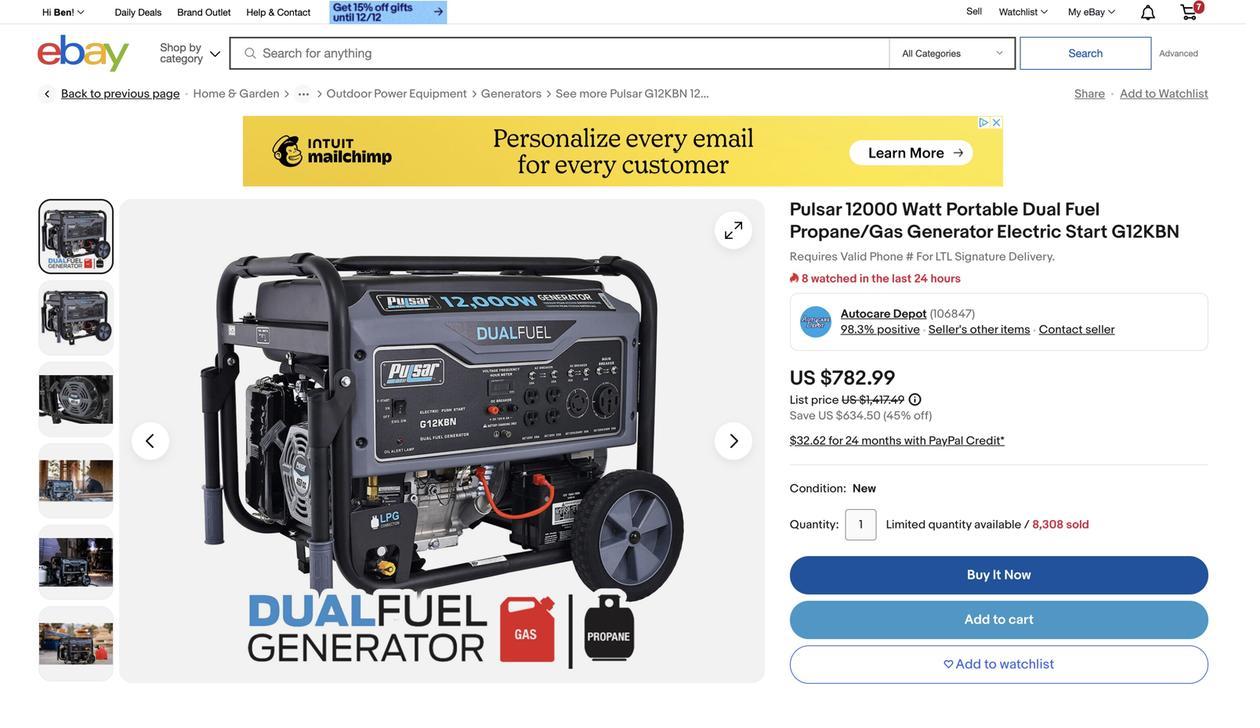 Task type: describe. For each thing, give the bounding box(es) containing it.
outdoor power equipment link
[[327, 86, 467, 102]]

page
[[152, 87, 180, 101]]

signature
[[955, 250, 1006, 264]]

limited
[[886, 518, 926, 532]]

picture 1 of 12 image
[[40, 201, 112, 273]]

watchlist inside account navigation
[[999, 6, 1038, 17]]

back
[[61, 87, 88, 101]]

credit*
[[966, 434, 1005, 448]]

0 vertical spatial pulsar
[[610, 87, 642, 101]]

8
[[802, 272, 809, 286]]

condition:
[[790, 482, 847, 496]]

add to cart
[[965, 612, 1034, 629]]

power
[[374, 87, 407, 101]]

!
[[72, 7, 74, 18]]

picture 5 of 12 image
[[39, 526, 113, 600]]

brand
[[177, 7, 203, 18]]

cart
[[1009, 612, 1034, 629]]

watt
[[902, 199, 942, 221]]

pulsar 12000 watt portable dual fuel propane/gas generator electric start g12kbn - picture 1 of 12 image
[[119, 199, 765, 683]]

for
[[829, 434, 843, 448]]

buy it now link
[[790, 557, 1209, 595]]

autocare depot (106847)
[[841, 307, 975, 321]]

add to watchlist link
[[1120, 87, 1209, 101]]

off)
[[914, 409, 932, 423]]

98.3% positive link
[[841, 323, 920, 337]]

share
[[1075, 87, 1105, 101]]

Quantity: text field
[[845, 510, 877, 541]]

garden
[[239, 87, 280, 101]]

electric
[[997, 221, 1062, 244]]

sold
[[1066, 518, 1089, 532]]

1 horizontal spatial 24
[[914, 272, 928, 286]]

the
[[872, 272, 889, 286]]

& for help
[[269, 7, 275, 18]]

98.3%
[[841, 323, 875, 337]]

generators link
[[481, 86, 542, 102]]

add for add to cart
[[965, 612, 990, 629]]

Search for anything text field
[[231, 38, 886, 68]]

in
[[860, 272, 869, 286]]

contact seller link
[[1039, 323, 1115, 337]]

advertisement region
[[243, 116, 1003, 187]]

help & contact
[[246, 7, 311, 18]]

shop by category
[[160, 41, 203, 65]]

add to watchlist
[[956, 657, 1054, 673]]

g12kbn inside pulsar 12000 watt portable dual fuel propane/gas generator electric start g12kbn requires valid phone # for ltl signature delivery.
[[1112, 221, 1180, 244]]

help
[[246, 7, 266, 18]]

8,308
[[1032, 518, 1064, 532]]

advanced link
[[1152, 38, 1206, 69]]

0 horizontal spatial dual
[[736, 87, 760, 101]]

available
[[974, 518, 1022, 532]]

seller's other items
[[929, 323, 1030, 337]]

portable inside pulsar 12000 watt portable dual fuel propane/gas generator electric start g12kbn requires valid phone # for ltl signature delivery.
[[946, 199, 1018, 221]]

with
[[904, 434, 926, 448]]

$782.99
[[820, 367, 896, 391]]

picture 6 of 12 image
[[39, 607, 113, 681]]

& for home
[[228, 87, 237, 101]]

requires
[[790, 250, 838, 264]]

help & contact link
[[246, 4, 311, 22]]

buy
[[967, 568, 990, 584]]

quantity:
[[790, 518, 839, 532]]

hi
[[42, 7, 51, 18]]

(106847)
[[930, 307, 975, 321]]

share button
[[1075, 87, 1105, 101]]

previous
[[104, 87, 150, 101]]

watched
[[811, 272, 857, 286]]

1 horizontal spatial contact
[[1039, 323, 1083, 337]]

watchlist
[[1000, 657, 1054, 673]]

save us $634.50 (45% off)
[[790, 409, 932, 423]]

sell
[[967, 6, 982, 17]]

brand outlet link
[[177, 4, 231, 22]]

autocare depot link
[[841, 306, 927, 322]]

seller's
[[929, 323, 967, 337]]

paypal
[[929, 434, 964, 448]]

sell link
[[960, 6, 989, 17]]

generator
[[907, 221, 993, 244]]

add for add to watchlist
[[1120, 87, 1143, 101]]

0 horizontal spatial us
[[790, 367, 816, 391]]

shop
[[160, 41, 186, 54]]

home & garden link
[[193, 86, 280, 102]]

autocare depot image
[[800, 306, 832, 338]]

seller's other items link
[[929, 323, 1030, 337]]

price
[[811, 393, 839, 408]]

generators
[[481, 87, 542, 101]]

home
[[193, 87, 226, 101]]

save
[[790, 409, 816, 423]]

quantity
[[928, 518, 972, 532]]

watchlist link
[[991, 2, 1055, 21]]

$1,417.49
[[859, 393, 905, 408]]

category
[[160, 52, 203, 65]]

1 vertical spatial us
[[842, 393, 857, 408]]

list
[[790, 393, 809, 408]]

12000w
[[690, 87, 734, 101]]

deals
[[138, 7, 162, 18]]

0 horizontal spatial fuel
[[763, 87, 785, 101]]

last
[[892, 272, 912, 286]]



Task type: locate. For each thing, give the bounding box(es) containing it.
to for watchlist
[[1145, 87, 1156, 101]]

fuel right 12000w at top
[[763, 87, 785, 101]]

1 vertical spatial add
[[965, 612, 990, 629]]

delivery.
[[1009, 250, 1055, 264]]

watchlist down advanced link
[[1159, 87, 1209, 101]]

2 vertical spatial add
[[956, 657, 981, 673]]

0 vertical spatial fuel
[[763, 87, 785, 101]]

& right home
[[228, 87, 237, 101]]

(45%
[[883, 409, 911, 423]]

0 vertical spatial &
[[269, 7, 275, 18]]

1 vertical spatial &
[[228, 87, 237, 101]]

1 vertical spatial 24
[[846, 434, 859, 448]]

2 horizontal spatial us
[[842, 393, 857, 408]]

account navigation
[[34, 0, 1209, 26]]

genera...
[[836, 87, 884, 101]]

1 horizontal spatial pulsar
[[790, 199, 842, 221]]

0 horizontal spatial 24
[[846, 434, 859, 448]]

picture 3 of 12 image
[[39, 363, 113, 437]]

positive
[[877, 323, 920, 337]]

outlet
[[205, 7, 231, 18]]

1 horizontal spatial watchlist
[[1159, 87, 1209, 101]]

contact seller
[[1039, 323, 1115, 337]]

to right back at the left top of page
[[90, 87, 101, 101]]

daily
[[115, 7, 136, 18]]

picture 2 of 12 image
[[39, 281, 113, 355]]

24 right for
[[846, 434, 859, 448]]

items
[[1001, 323, 1030, 337]]

&
[[269, 7, 275, 18], [228, 87, 237, 101]]

depot
[[893, 307, 927, 321]]

see more pulsar g12kbn 12000w dual fuel portable genera...
[[556, 87, 884, 101]]

7
[[1197, 2, 1202, 12]]

0 vertical spatial g12kbn
[[645, 87, 688, 101]]

None submit
[[1020, 37, 1152, 70]]

portable left genera... on the right top of the page
[[788, 87, 833, 101]]

months
[[862, 434, 902, 448]]

list price us $1,417.49
[[790, 393, 905, 408]]

0 horizontal spatial watchlist
[[999, 6, 1038, 17]]

2 vertical spatial us
[[818, 409, 833, 423]]

add left cart on the right bottom of page
[[965, 612, 990, 629]]

24 right last
[[914, 272, 928, 286]]

1 horizontal spatial portable
[[946, 199, 1018, 221]]

0 horizontal spatial contact
[[277, 7, 311, 18]]

1 vertical spatial g12kbn
[[1112, 221, 1180, 244]]

us up list
[[790, 367, 816, 391]]

home & garden
[[193, 87, 280, 101]]

1 vertical spatial pulsar
[[790, 199, 842, 221]]

0 vertical spatial watchlist
[[999, 6, 1038, 17]]

back to previous page link
[[38, 85, 180, 103]]

g12kbn left 12000w at top
[[645, 87, 688, 101]]

0 vertical spatial portable
[[788, 87, 833, 101]]

new
[[853, 482, 876, 496]]

us down price
[[818, 409, 833, 423]]

g12kbn right start
[[1112, 221, 1180, 244]]

dual up delivery.
[[1023, 199, 1061, 221]]

add for add to watchlist
[[956, 657, 981, 673]]

ebay
[[1084, 6, 1105, 17]]

hi ben !
[[42, 7, 74, 18]]

it
[[993, 568, 1001, 584]]

$32.62
[[790, 434, 826, 448]]

add to cart link
[[790, 601, 1209, 640]]

12000
[[846, 199, 898, 221]]

brand outlet
[[177, 7, 231, 18]]

0 horizontal spatial g12kbn
[[645, 87, 688, 101]]

us $782.99
[[790, 367, 896, 391]]

buy it now
[[967, 568, 1031, 584]]

fuel inside pulsar 12000 watt portable dual fuel propane/gas generator electric start g12kbn requires valid phone # for ltl signature delivery.
[[1065, 199, 1100, 221]]

portable up signature
[[946, 199, 1018, 221]]

get an extra 15% off image
[[329, 1, 447, 24]]

fuel right electric
[[1065, 199, 1100, 221]]

see
[[556, 87, 577, 101]]

& right help
[[269, 7, 275, 18]]

0 vertical spatial 24
[[914, 272, 928, 286]]

#
[[906, 250, 914, 264]]

equipment
[[409, 87, 467, 101]]

dual right 12000w at top
[[736, 87, 760, 101]]

0 horizontal spatial pulsar
[[610, 87, 642, 101]]

limited quantity available / 8,308 sold
[[886, 518, 1089, 532]]

add to watchlist button
[[790, 646, 1209, 684]]

valid
[[840, 250, 867, 264]]

add inside button
[[956, 657, 981, 673]]

propane/gas
[[790, 221, 903, 244]]

1 horizontal spatial dual
[[1023, 199, 1061, 221]]

& inside "home & garden" link
[[228, 87, 237, 101]]

to down advanced link
[[1145, 87, 1156, 101]]

phone
[[870, 250, 903, 264]]

none submit inside the shop by category banner
[[1020, 37, 1152, 70]]

1 vertical spatial portable
[[946, 199, 1018, 221]]

98.3% positive
[[841, 323, 920, 337]]

/
[[1024, 518, 1030, 532]]

shop by category banner
[[34, 0, 1209, 76]]

0 horizontal spatial &
[[228, 87, 237, 101]]

1 vertical spatial dual
[[1023, 199, 1061, 221]]

1 horizontal spatial us
[[818, 409, 833, 423]]

to for watchlist
[[984, 657, 997, 673]]

1 horizontal spatial g12kbn
[[1112, 221, 1180, 244]]

1 horizontal spatial fuel
[[1065, 199, 1100, 221]]

advanced
[[1160, 48, 1198, 58]]

0 vertical spatial us
[[790, 367, 816, 391]]

more
[[579, 87, 607, 101]]

$32.62 for 24 months with paypal credit*
[[790, 434, 1005, 448]]

outdoor
[[327, 87, 371, 101]]

dual inside pulsar 12000 watt portable dual fuel propane/gas generator electric start g12kbn requires valid phone # for ltl signature delivery.
[[1023, 199, 1061, 221]]

now
[[1004, 568, 1031, 584]]

to left "watchlist"
[[984, 657, 997, 673]]

hours
[[931, 272, 961, 286]]

1 vertical spatial contact
[[1039, 323, 1083, 337]]

8 watched in the last 24 hours
[[802, 272, 961, 286]]

to inside button
[[984, 657, 997, 673]]

to for previous
[[90, 87, 101, 101]]

0 vertical spatial dual
[[736, 87, 760, 101]]

start
[[1066, 221, 1108, 244]]

picture 4 of 12 image
[[39, 444, 113, 518]]

pulsar inside pulsar 12000 watt portable dual fuel propane/gas generator electric start g12kbn requires valid phone # for ltl signature delivery.
[[790, 199, 842, 221]]

contact inside account navigation
[[277, 7, 311, 18]]

my ebay link
[[1060, 2, 1122, 21]]

my ebay
[[1068, 6, 1105, 17]]

1 horizontal spatial &
[[269, 7, 275, 18]]

portable
[[788, 87, 833, 101], [946, 199, 1018, 221]]

add
[[1120, 87, 1143, 101], [965, 612, 990, 629], [956, 657, 981, 673]]

pulsar
[[610, 87, 642, 101], [790, 199, 842, 221]]

outdoor power equipment
[[327, 87, 467, 101]]

us up $634.50
[[842, 393, 857, 408]]

seller
[[1086, 323, 1115, 337]]

contact left seller
[[1039, 323, 1083, 337]]

add to watchlist
[[1120, 87, 1209, 101]]

to left cart on the right bottom of page
[[993, 612, 1006, 629]]

add right share button
[[1120, 87, 1143, 101]]

0 vertical spatial add
[[1120, 87, 1143, 101]]

1 vertical spatial watchlist
[[1159, 87, 1209, 101]]

add down add to cart
[[956, 657, 981, 673]]

1 vertical spatial fuel
[[1065, 199, 1100, 221]]

0 horizontal spatial portable
[[788, 87, 833, 101]]

fuel
[[763, 87, 785, 101], [1065, 199, 1100, 221]]

contact
[[277, 7, 311, 18], [1039, 323, 1083, 337]]

watchlist right sell
[[999, 6, 1038, 17]]

pulsar right more
[[610, 87, 642, 101]]

& inside help & contact link
[[269, 7, 275, 18]]

24
[[914, 272, 928, 286], [846, 434, 859, 448]]

contact right help
[[277, 7, 311, 18]]

to for cart
[[993, 612, 1006, 629]]

pulsar up requires
[[790, 199, 842, 221]]

watchlist
[[999, 6, 1038, 17], [1159, 87, 1209, 101]]

other
[[970, 323, 998, 337]]

by
[[189, 41, 201, 54]]

0 vertical spatial contact
[[277, 7, 311, 18]]

see more pulsar g12kbn 12000w dual fuel portable genera... link
[[556, 86, 884, 102]]



Task type: vqa. For each thing, say whether or not it's contained in the screenshot.
topmost SEARCHES
no



